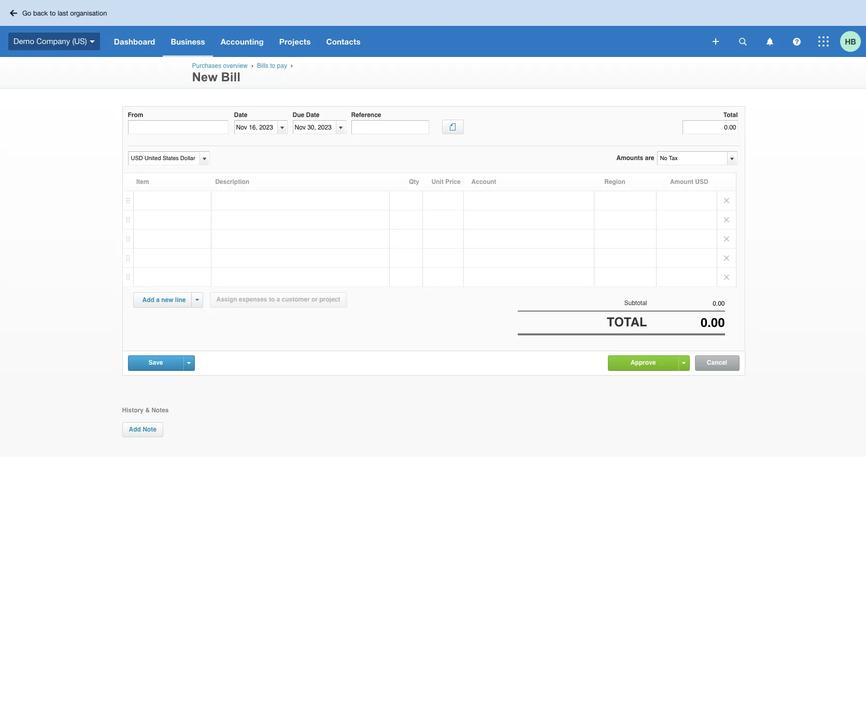 Task type: locate. For each thing, give the bounding box(es) containing it.
0 vertical spatial add
[[142, 297, 154, 304]]

› left the 'bills'
[[251, 62, 254, 69]]

last
[[58, 9, 68, 17]]

reference
[[351, 111, 381, 119]]

hb
[[845, 37, 857, 46]]

navigation containing dashboard
[[106, 26, 706, 57]]

1 horizontal spatial a
[[277, 296, 280, 303]]

save
[[149, 359, 163, 366]]

go
[[22, 9, 31, 17]]

a left customer at the top
[[277, 296, 280, 303]]

0 horizontal spatial add
[[129, 426, 141, 433]]

add for add a new line
[[142, 297, 154, 304]]

0 horizontal spatial a
[[156, 297, 160, 304]]

2 vertical spatial to
[[269, 296, 275, 303]]

1 vertical spatial delete line item image
[[717, 230, 736, 248]]

0 vertical spatial svg image
[[10, 10, 17, 16]]

to left pay
[[270, 62, 275, 69]]

bills
[[257, 62, 269, 69]]

1 horizontal spatial date
[[306, 111, 320, 119]]

amounts are
[[617, 155, 655, 162]]

svg image
[[819, 36, 829, 47], [739, 38, 747, 45], [767, 38, 773, 45], [713, 38, 719, 45], [90, 40, 95, 43]]

cancel button
[[696, 356, 739, 371]]

demo
[[13, 37, 34, 46]]

a inside 'link'
[[156, 297, 160, 304]]

navigation inside banner
[[106, 26, 706, 57]]

total
[[607, 315, 647, 330]]

accounting
[[221, 37, 264, 46]]

add left note
[[129, 426, 141, 433]]

amount
[[670, 178, 694, 186]]

delete line item image
[[717, 191, 736, 210], [717, 230, 736, 248], [717, 268, 736, 287]]

amounts
[[617, 155, 644, 162]]

date
[[234, 111, 248, 119], [306, 111, 320, 119]]

delete line item image
[[717, 211, 736, 229], [717, 249, 736, 268]]

2 › from the left
[[291, 62, 293, 69]]

date up date text field
[[234, 111, 248, 119]]

bill
[[221, 70, 241, 84]]

subtotal
[[625, 300, 647, 307]]

›
[[251, 62, 254, 69], [291, 62, 293, 69]]

navigation
[[106, 26, 706, 57]]

add inside 'link'
[[142, 297, 154, 304]]

add note link
[[122, 422, 163, 438]]

(us)
[[72, 37, 87, 46]]

1 delete line item image from the top
[[717, 191, 736, 210]]

2 vertical spatial delete line item image
[[717, 268, 736, 287]]

add
[[142, 297, 154, 304], [129, 426, 141, 433]]

0 vertical spatial to
[[50, 9, 56, 17]]

add a new line
[[142, 297, 186, 304]]

to right expenses
[[269, 296, 275, 303]]

to left last
[[50, 9, 56, 17]]

or
[[312, 296, 318, 303]]

expenses
[[239, 296, 267, 303]]

assign expenses to a customer or project link
[[210, 292, 347, 308]]

2 delete line item image from the top
[[717, 230, 736, 248]]

history
[[122, 407, 144, 414]]

› right pay
[[291, 62, 293, 69]]

1 vertical spatial to
[[270, 62, 275, 69]]

save link
[[128, 356, 183, 370]]

add for add note
[[129, 426, 141, 433]]

back
[[33, 9, 48, 17]]

from
[[128, 111, 143, 119]]

contacts
[[326, 37, 361, 46]]

overview
[[223, 62, 248, 69]]

1 vertical spatial add
[[129, 426, 141, 433]]

None text field
[[128, 120, 228, 134], [128, 152, 198, 165], [658, 152, 727, 165], [647, 316, 725, 330], [128, 120, 228, 134], [128, 152, 198, 165], [658, 152, 727, 165], [647, 316, 725, 330]]

dashboard link
[[106, 26, 163, 57]]

a
[[277, 296, 280, 303], [156, 297, 160, 304]]

add left new at left
[[142, 297, 154, 304]]

2 delete line item image from the top
[[717, 249, 736, 268]]

date up due date 'text field'
[[306, 111, 320, 119]]

add note
[[129, 426, 157, 433]]

0 vertical spatial delete line item image
[[717, 211, 736, 229]]

a left new at left
[[156, 297, 160, 304]]

company
[[36, 37, 70, 46]]

1 horizontal spatial ›
[[291, 62, 293, 69]]

hb button
[[841, 26, 866, 57]]

to for last
[[50, 9, 56, 17]]

0 horizontal spatial ›
[[251, 62, 254, 69]]

2 date from the left
[[306, 111, 320, 119]]

Total text field
[[683, 120, 738, 134]]

purchases overview › bills to pay › new bill
[[192, 62, 295, 84]]

1 vertical spatial svg image
[[793, 38, 801, 45]]

svg image
[[10, 10, 17, 16], [793, 38, 801, 45]]

None text field
[[647, 300, 725, 307]]

banner
[[0, 0, 866, 57]]

1 › from the left
[[251, 62, 254, 69]]

0 horizontal spatial svg image
[[10, 10, 17, 16]]

0 vertical spatial delete line item image
[[717, 191, 736, 210]]

account
[[472, 178, 497, 186]]

1 horizontal spatial svg image
[[793, 38, 801, 45]]

1 horizontal spatial add
[[142, 297, 154, 304]]

1 vertical spatial delete line item image
[[717, 249, 736, 268]]

line
[[175, 297, 186, 304]]

more save options... image
[[187, 362, 191, 364]]

more add line options... image
[[195, 299, 199, 301]]

cancel
[[707, 359, 728, 366]]

approve
[[631, 359, 656, 366]]

new
[[161, 297, 173, 304]]

business button
[[163, 26, 213, 57]]

approve link
[[608, 356, 678, 370]]

0 horizontal spatial date
[[234, 111, 248, 119]]

to
[[50, 9, 56, 17], [270, 62, 275, 69], [269, 296, 275, 303]]

to inside "link"
[[50, 9, 56, 17]]

demo company (us) button
[[0, 26, 106, 57]]



Task type: vqa. For each thing, say whether or not it's contained in the screenshot.
2nd the "475.00" from the right
no



Task type: describe. For each thing, give the bounding box(es) containing it.
more approve options... image
[[682, 362, 686, 364]]

new
[[192, 70, 218, 84]]

usd
[[695, 178, 709, 186]]

assign
[[216, 296, 237, 303]]

assign expenses to a customer or project
[[216, 296, 340, 303]]

Due Date text field
[[293, 121, 336, 134]]

svg image inside demo company (us) popup button
[[90, 40, 95, 43]]

amount usd
[[670, 178, 709, 186]]

Reference text field
[[351, 120, 429, 134]]

are
[[645, 155, 655, 162]]

go back to last organisation link
[[6, 5, 113, 21]]

pay
[[277, 62, 287, 69]]

region
[[605, 178, 626, 186]]

go back to last organisation
[[22, 9, 107, 17]]

dashboard
[[114, 37, 155, 46]]

total
[[724, 111, 738, 119]]

1 delete line item image from the top
[[717, 211, 736, 229]]

Date text field
[[235, 121, 278, 134]]

unit
[[432, 178, 444, 186]]

to inside purchases overview › bills to pay › new bill
[[270, 62, 275, 69]]

qty
[[409, 178, 419, 186]]

item
[[136, 178, 149, 186]]

purchases overview link
[[192, 62, 248, 69]]

customer
[[282, 296, 310, 303]]

note
[[143, 426, 157, 433]]

1 date from the left
[[234, 111, 248, 119]]

project
[[320, 296, 340, 303]]

svg image inside go back to last organisation "link"
[[10, 10, 17, 16]]

&
[[145, 407, 150, 414]]

price
[[446, 178, 461, 186]]

description
[[215, 178, 249, 186]]

banner containing hb
[[0, 0, 866, 57]]

projects
[[279, 37, 311, 46]]

contacts button
[[319, 26, 369, 57]]

to for a
[[269, 296, 275, 303]]

history & notes
[[122, 407, 169, 414]]

purchases
[[192, 62, 222, 69]]

organisation
[[70, 9, 107, 17]]

3 delete line item image from the top
[[717, 268, 736, 287]]

unit price
[[432, 178, 461, 186]]

bills to pay link
[[257, 62, 287, 69]]

notes
[[151, 407, 169, 414]]

accounting button
[[213, 26, 272, 57]]

business
[[171, 37, 205, 46]]

demo company (us)
[[13, 37, 87, 46]]

due
[[293, 111, 304, 119]]

add a new line link
[[136, 293, 192, 307]]

projects button
[[272, 26, 319, 57]]

due date
[[293, 111, 320, 119]]



